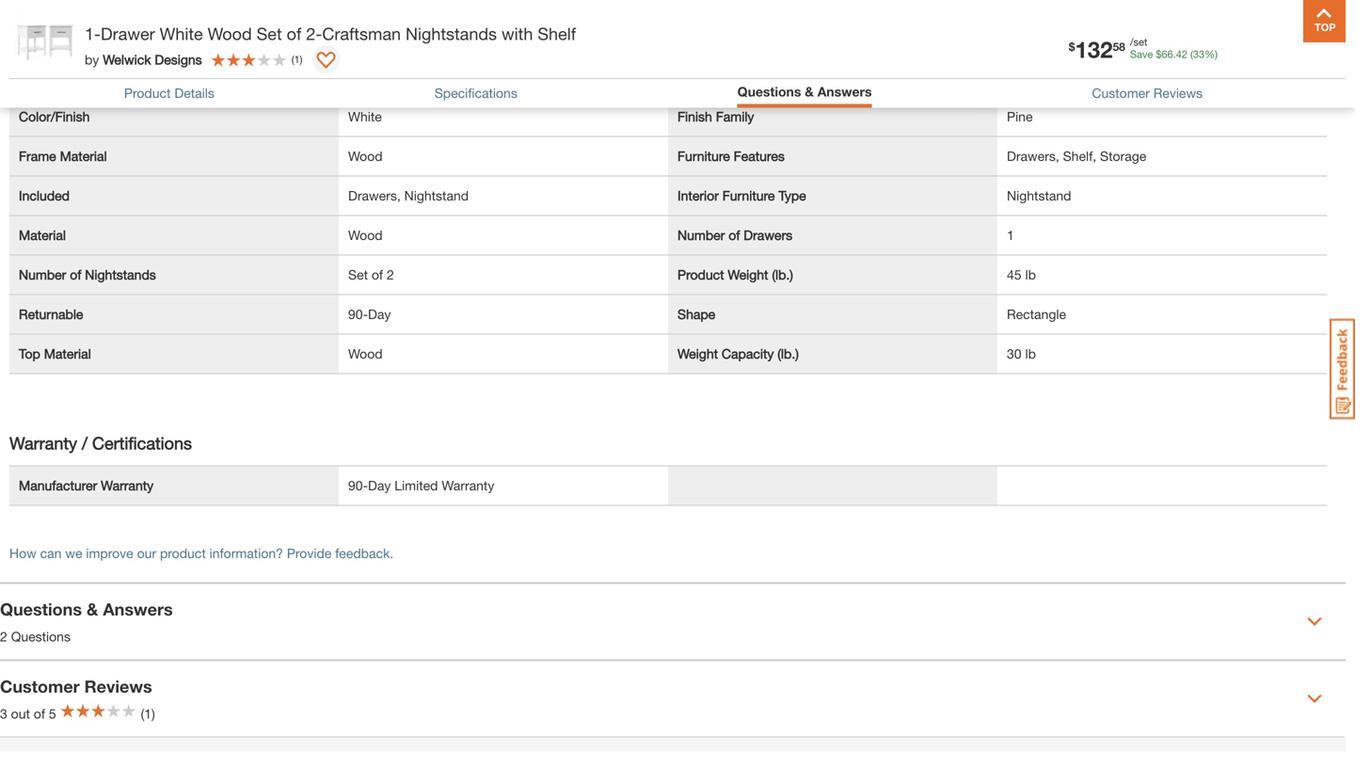 Task type: vqa. For each thing, say whether or not it's contained in the screenshot.


Task type: describe. For each thing, give the bounding box(es) containing it.
how can we improve our product information? provide feedback.
[[9, 545, 394, 561]]

1 vertical spatial nightstands
[[85, 267, 156, 282]]

feedback link image
[[1330, 318, 1356, 420]]

.
[[1174, 48, 1177, 60]]

improve
[[86, 545, 133, 561]]

1 horizontal spatial 2
[[387, 267, 394, 282]]

features
[[734, 148, 785, 164]]

1 vertical spatial set
[[348, 267, 368, 282]]

& for questions & answers
[[805, 84, 814, 99]]

1 vertical spatial material
[[19, 227, 66, 243]]

number for number of drawers
[[678, 227, 725, 243]]

of left 2-
[[287, 24, 302, 44]]

storage
[[1101, 148, 1147, 164]]

wood for top material
[[348, 346, 383, 361]]

lb for 45 lb
[[1026, 267, 1036, 282]]

drawers, shelf, storage
[[1007, 148, 1147, 164]]

certifications
[[92, 433, 192, 453]]

45
[[1007, 267, 1022, 282]]

number of drawers
[[678, 227, 793, 243]]

our
[[137, 545, 156, 561]]

0 vertical spatial 1
[[294, 53, 300, 65]]

rectangle
[[1007, 306, 1067, 322]]

of for number of nightstands
[[70, 267, 81, 282]]

2 nightstand from the left
[[1007, 188, 1072, 203]]

1 horizontal spatial weight
[[728, 267, 769, 282]]

0 horizontal spatial details
[[9, 24, 61, 45]]

can
[[40, 545, 62, 561]]

42
[[1177, 48, 1188, 60]]

lb for 30 lb
[[1026, 346, 1036, 361]]

2 inside questions & answers 2 questions
[[0, 629, 7, 644]]

questions for questions & answers 2 questions
[[0, 599, 82, 619]]

shelf
[[538, 24, 576, 44]]

90- for 90-day limited warranty
[[348, 478, 368, 493]]

2 horizontal spatial white
[[1007, 69, 1041, 85]]

& for questions & answers 2 questions
[[87, 599, 98, 619]]

interior furniture type
[[678, 188, 807, 203]]

45 lb
[[1007, 267, 1036, 282]]

)
[[300, 53, 303, 65]]

1 assembly from the left
[[19, 69, 76, 85]]

set of 2
[[348, 267, 394, 282]]

by welwick designs
[[85, 52, 202, 67]]

feedback.
[[335, 545, 394, 561]]

limited
[[395, 478, 438, 493]]

frame material
[[19, 148, 107, 164]]

drawers, nightstand
[[348, 188, 469, 203]]

product image image
[[14, 9, 75, 71]]

wood for frame material
[[348, 148, 383, 164]]

product
[[160, 545, 206, 561]]

type
[[779, 188, 807, 203]]

manufacturer
[[19, 478, 97, 493]]

58
[[1113, 40, 1126, 53]]

with
[[502, 24, 533, 44]]

(1)
[[141, 706, 155, 722]]

90- for 90-day
[[348, 306, 368, 322]]

1 horizontal spatial $
[[1157, 48, 1162, 60]]

%)
[[1205, 48, 1218, 60]]

1 horizontal spatial nightstands
[[406, 24, 497, 44]]

finish
[[678, 109, 713, 124]]

how
[[9, 545, 36, 561]]

0 vertical spatial customer
[[1092, 85, 1150, 101]]

welwick
[[103, 52, 151, 67]]

wood for material
[[348, 227, 383, 243]]

2 assembly from the left
[[348, 69, 406, 85]]

interior
[[678, 188, 719, 203]]

frame
[[19, 148, 56, 164]]

2-
[[306, 24, 322, 44]]

color/finish
[[19, 109, 90, 124]]

warranty / certifications
[[9, 433, 192, 453]]

finish family
[[678, 109, 755, 124]]

day for 90-day
[[368, 306, 391, 322]]

1 vertical spatial 1
[[1007, 227, 1015, 243]]

1-
[[85, 24, 101, 44]]

number for number of nightstands
[[19, 267, 66, 282]]

2 vertical spatial white
[[348, 109, 382, 124]]

family for finish family
[[716, 109, 755, 124]]

1 vertical spatial furniture
[[723, 188, 775, 203]]

product for product details
[[124, 85, 171, 101]]

1-drawer white wood set of 2-craftsman nightstands with shelf
[[85, 24, 576, 44]]

of for set of 2
[[372, 267, 383, 282]]

0 vertical spatial reviews
[[1154, 85, 1203, 101]]

questions & answers
[[738, 84, 872, 99]]

$ 132 58 /set save $ 66 . 42 ( 33 %)
[[1069, 36, 1218, 63]]

capacity
[[722, 346, 774, 361]]

returnable
[[19, 306, 83, 322]]

color
[[678, 69, 710, 85]]

3 out of 5
[[0, 706, 56, 722]]



Task type: locate. For each thing, give the bounding box(es) containing it.
assembly up "color/finish"
[[19, 69, 76, 85]]

product for product weight (lb.)
[[678, 267, 725, 282]]

1 horizontal spatial customer reviews
[[1092, 85, 1203, 101]]

material right top
[[44, 346, 91, 361]]

out
[[11, 706, 30, 722]]

0 horizontal spatial drawers,
[[348, 188, 401, 203]]

drawers, up set of 2 on the top of the page
[[348, 188, 401, 203]]

1 horizontal spatial customer
[[1092, 85, 1150, 101]]

30
[[1007, 346, 1022, 361]]

customer
[[1092, 85, 1150, 101], [0, 676, 80, 697]]

1 vertical spatial details
[[174, 85, 215, 101]]

0 horizontal spatial assembly
[[19, 69, 76, 85]]

drawers,
[[1007, 148, 1060, 164], [348, 188, 401, 203]]

of for number of drawers
[[729, 227, 740, 243]]

white
[[160, 24, 203, 44], [1007, 69, 1041, 85], [348, 109, 382, 124]]

assembly
[[19, 69, 76, 85], [348, 69, 406, 85]]

designs
[[155, 52, 202, 67]]

details left 1-
[[9, 24, 61, 45]]

furniture
[[678, 148, 730, 164], [723, 188, 775, 203]]

questions for questions & answers
[[738, 84, 802, 99]]

day left limited
[[368, 478, 391, 493]]

1 up 45
[[1007, 227, 1015, 243]]

information?
[[210, 545, 283, 561]]

1 vertical spatial (lb.)
[[778, 346, 799, 361]]

0 vertical spatial details
[[9, 24, 61, 45]]

product details
[[124, 85, 215, 101]]

drawer
[[101, 24, 155, 44]]

$ left 58
[[1069, 40, 1076, 53]]

assembly required down craftsman
[[348, 69, 463, 85]]

(
[[1191, 48, 1194, 60], [292, 53, 294, 65]]

( right 42 on the top of page
[[1191, 48, 1194, 60]]

1 vertical spatial number
[[19, 267, 66, 282]]

2 day from the top
[[368, 478, 391, 493]]

( left )
[[292, 53, 294, 65]]

specifications
[[435, 85, 518, 101]]

0 vertical spatial white
[[160, 24, 203, 44]]

1 vertical spatial white
[[1007, 69, 1041, 85]]

1 horizontal spatial assembly required
[[348, 69, 463, 85]]

0 vertical spatial nightstands
[[406, 24, 497, 44]]

(lb.) right capacity
[[778, 346, 799, 361]]

1 horizontal spatial nightstand
[[1007, 188, 1072, 203]]

weight capacity (lb.)
[[678, 346, 799, 361]]

( 1 )
[[292, 53, 303, 65]]

0 horizontal spatial assembly required
[[19, 69, 133, 85]]

& inside questions & answers 2 questions
[[87, 599, 98, 619]]

top
[[19, 346, 40, 361]]

1 horizontal spatial white
[[348, 109, 382, 124]]

by
[[85, 52, 99, 67]]

1 horizontal spatial drawers,
[[1007, 148, 1060, 164]]

wood left 2-
[[208, 24, 252, 44]]

assembly required down by on the left of the page
[[19, 69, 133, 85]]

warranty left "/"
[[9, 433, 77, 453]]

2 up 3
[[0, 629, 7, 644]]

0 horizontal spatial warranty
[[9, 433, 77, 453]]

0 horizontal spatial 2
[[0, 629, 7, 644]]

2
[[387, 267, 394, 282], [0, 629, 7, 644]]

(lb.) for weight capacity (lb.)
[[778, 346, 799, 361]]

0 horizontal spatial weight
[[678, 346, 718, 361]]

0 vertical spatial &
[[805, 84, 814, 99]]

0 vertical spatial set
[[257, 24, 282, 44]]

number down interior
[[678, 227, 725, 243]]

nightstand
[[404, 188, 469, 203], [1007, 188, 1072, 203]]

questions & answers 2 questions
[[0, 599, 173, 644]]

1 nightstand from the left
[[404, 188, 469, 203]]

0 vertical spatial weight
[[728, 267, 769, 282]]

1 horizontal spatial 1
[[1007, 227, 1015, 243]]

0 horizontal spatial white
[[160, 24, 203, 44]]

0 horizontal spatial reviews
[[84, 676, 152, 697]]

answers for questions & answers
[[818, 84, 872, 99]]

0 horizontal spatial customer reviews
[[0, 676, 152, 697]]

1 vertical spatial 90-
[[348, 478, 368, 493]]

5
[[49, 706, 56, 722]]

number of nightstands
[[19, 267, 156, 282]]

0 horizontal spatial answers
[[103, 599, 173, 619]]

furniture down features
[[723, 188, 775, 203]]

white up designs
[[160, 24, 203, 44]]

questions & answers button
[[738, 84, 872, 103], [738, 84, 872, 99]]

answers
[[818, 84, 872, 99], [103, 599, 173, 619]]

set left 2-
[[257, 24, 282, 44]]

0 horizontal spatial product
[[124, 85, 171, 101]]

warranty right limited
[[442, 478, 495, 493]]

required
[[80, 69, 133, 85], [409, 69, 463, 85]]

2 required from the left
[[409, 69, 463, 85]]

1 horizontal spatial (
[[1191, 48, 1194, 60]]

33
[[1194, 48, 1205, 60]]

furniture up interior
[[678, 148, 730, 164]]

of up 90-day
[[372, 267, 383, 282]]

1 horizontal spatial &
[[805, 84, 814, 99]]

0 vertical spatial family
[[714, 69, 752, 85]]

number up returnable
[[19, 267, 66, 282]]

2 assembly required from the left
[[348, 69, 463, 85]]

1 horizontal spatial number
[[678, 227, 725, 243]]

top material
[[19, 346, 91, 361]]

0 vertical spatial 2
[[387, 267, 394, 282]]

top button
[[1304, 0, 1346, 42]]

lb right 45
[[1026, 267, 1036, 282]]

2 up 90-day
[[387, 267, 394, 282]]

product weight (lb.)
[[678, 267, 794, 282]]

1 day from the top
[[368, 306, 391, 322]]

1 left display icon
[[294, 53, 300, 65]]

product details button
[[124, 85, 215, 101], [124, 85, 215, 101]]

1
[[294, 53, 300, 65], [1007, 227, 1015, 243]]

1 vertical spatial questions
[[0, 599, 82, 619]]

1 90- from the top
[[348, 306, 368, 322]]

1 vertical spatial customer
[[0, 676, 80, 697]]

customer reviews button
[[1092, 85, 1203, 101], [1092, 85, 1203, 101]]

reviews up (1)
[[84, 676, 152, 697]]

of left 5 on the bottom left of the page
[[34, 706, 45, 722]]

132
[[1076, 36, 1113, 63]]

wood up set of 2 on the top of the page
[[348, 227, 383, 243]]

drawers, down the 'pine'
[[1007, 148, 1060, 164]]

0 horizontal spatial nightstands
[[85, 267, 156, 282]]

required up the specifications
[[409, 69, 463, 85]]

0 vertical spatial drawers,
[[1007, 148, 1060, 164]]

1 vertical spatial product
[[678, 267, 725, 282]]

0 horizontal spatial 1
[[294, 53, 300, 65]]

material for frame
[[60, 148, 107, 164]]

wood down 90-day
[[348, 346, 383, 361]]

drawers
[[744, 227, 793, 243]]

questions down can
[[0, 599, 82, 619]]

assembly required
[[19, 69, 133, 85], [348, 69, 463, 85]]

customer down save
[[1092, 85, 1150, 101]]

90-
[[348, 306, 368, 322], [348, 478, 368, 493]]

material right frame
[[60, 148, 107, 164]]

1 vertical spatial answers
[[103, 599, 173, 619]]

color family
[[678, 69, 752, 85]]

1 horizontal spatial assembly
[[348, 69, 406, 85]]

90- left limited
[[348, 478, 368, 493]]

display image
[[317, 52, 336, 71]]

shelf,
[[1064, 148, 1097, 164]]

1 vertical spatial day
[[368, 478, 391, 493]]

1 horizontal spatial product
[[678, 267, 725, 282]]

craftsman
[[322, 24, 401, 44]]

warranty down certifications
[[101, 478, 154, 493]]

family right color
[[714, 69, 752, 85]]

0 horizontal spatial (
[[292, 53, 294, 65]]

0 vertical spatial 90-
[[348, 306, 368, 322]]

furniture features
[[678, 148, 785, 164]]

0 vertical spatial day
[[368, 306, 391, 322]]

1 vertical spatial family
[[716, 109, 755, 124]]

1 lb from the top
[[1026, 267, 1036, 282]]

90- down set of 2 on the top of the page
[[348, 306, 368, 322]]

of left drawers
[[729, 227, 740, 243]]

1 vertical spatial reviews
[[84, 676, 152, 697]]

1 horizontal spatial set
[[348, 267, 368, 282]]

drawers, for drawers, shelf, storage
[[1007, 148, 1060, 164]]

product down by welwick designs at top
[[124, 85, 171, 101]]

0 horizontal spatial nightstand
[[404, 188, 469, 203]]

weight
[[728, 267, 769, 282], [678, 346, 718, 361]]

questions up finish family
[[738, 84, 802, 99]]

0 horizontal spatial customer
[[0, 676, 80, 697]]

0 vertical spatial customer reviews
[[1092, 85, 1203, 101]]

(lb.) for product weight (lb.)
[[772, 267, 794, 282]]

questions
[[738, 84, 802, 99], [0, 599, 82, 619], [11, 629, 71, 644]]

number
[[678, 227, 725, 243], [19, 267, 66, 282]]

1 horizontal spatial warranty
[[101, 478, 154, 493]]

customer up "3 out of 5"
[[0, 676, 80, 697]]

set up 90-day
[[348, 267, 368, 282]]

2 vertical spatial material
[[44, 346, 91, 361]]

questions up 5 on the bottom left of the page
[[11, 629, 71, 644]]

90-day limited warranty
[[348, 478, 495, 493]]

warranty
[[9, 433, 77, 453], [101, 478, 154, 493], [442, 478, 495, 493]]

material down included
[[19, 227, 66, 243]]

90-day
[[348, 306, 391, 322]]

1 vertical spatial customer reviews
[[0, 676, 152, 697]]

customer reviews up 5 on the bottom left of the page
[[0, 676, 152, 697]]

details down designs
[[174, 85, 215, 101]]

pine
[[1007, 109, 1033, 124]]

/set
[[1131, 36, 1148, 48]]

( inside $ 132 58 /set save $ 66 . 42 ( 33 %)
[[1191, 48, 1194, 60]]

0 vertical spatial answers
[[818, 84, 872, 99]]

(lb.) down drawers
[[772, 267, 794, 282]]

1 vertical spatial &
[[87, 599, 98, 619]]

$
[[1069, 40, 1076, 53], [1157, 48, 1162, 60]]

reviews down . in the right of the page
[[1154, 85, 1203, 101]]

0 vertical spatial material
[[60, 148, 107, 164]]

customer reviews down save
[[1092, 85, 1203, 101]]

weight down number of drawers
[[728, 267, 769, 282]]

caret image
[[1308, 614, 1323, 629]]

drawers, for drawers, nightstand
[[348, 188, 401, 203]]

0 vertical spatial number
[[678, 227, 725, 243]]

0 horizontal spatial $
[[1069, 40, 1076, 53]]

of up returnable
[[70, 267, 81, 282]]

1 assembly required from the left
[[19, 69, 133, 85]]

save
[[1131, 48, 1154, 60]]

answers for questions & answers 2 questions
[[103, 599, 173, 619]]

we
[[65, 545, 82, 561]]

0 horizontal spatial &
[[87, 599, 98, 619]]

0 vertical spatial furniture
[[678, 148, 730, 164]]

included
[[19, 188, 70, 203]]

white up the 'pine'
[[1007, 69, 1041, 85]]

0 vertical spatial lb
[[1026, 267, 1036, 282]]

required down by on the left of the page
[[80, 69, 133, 85]]

1 vertical spatial drawers,
[[348, 188, 401, 203]]

0 horizontal spatial set
[[257, 24, 282, 44]]

white down craftsman
[[348, 109, 382, 124]]

30 lb
[[1007, 346, 1036, 361]]

day for 90-day limited warranty
[[368, 478, 391, 493]]

provide
[[287, 545, 332, 561]]

0 vertical spatial (lb.)
[[772, 267, 794, 282]]

weight down shape
[[678, 346, 718, 361]]

lb
[[1026, 267, 1036, 282], [1026, 346, 1036, 361]]

/
[[82, 433, 88, 453]]

family up furniture features on the top
[[716, 109, 755, 124]]

1 horizontal spatial answers
[[818, 84, 872, 99]]

product up shape
[[678, 267, 725, 282]]

0 vertical spatial product
[[124, 85, 171, 101]]

1 vertical spatial 2
[[0, 629, 7, 644]]

product
[[124, 85, 171, 101], [678, 267, 725, 282]]

lb right 30
[[1026, 346, 1036, 361]]

wood up drawers, nightstand
[[348, 148, 383, 164]]

manufacturer warranty
[[19, 478, 154, 493]]

1 required from the left
[[80, 69, 133, 85]]

66
[[1162, 48, 1174, 60]]

2 90- from the top
[[348, 478, 368, 493]]

1 horizontal spatial required
[[409, 69, 463, 85]]

material
[[60, 148, 107, 164], [19, 227, 66, 243], [44, 346, 91, 361]]

0 vertical spatial questions
[[738, 84, 802, 99]]

2 vertical spatial questions
[[11, 629, 71, 644]]

0 horizontal spatial required
[[80, 69, 133, 85]]

how can we improve our product information? provide feedback. link
[[9, 545, 394, 561]]

$ left . in the right of the page
[[1157, 48, 1162, 60]]

answers inside questions & answers 2 questions
[[103, 599, 173, 619]]

1 vertical spatial weight
[[678, 346, 718, 361]]

1 horizontal spatial details
[[174, 85, 215, 101]]

shape
[[678, 306, 716, 322]]

0 horizontal spatial number
[[19, 267, 66, 282]]

3
[[0, 706, 7, 722]]

1 horizontal spatial reviews
[[1154, 85, 1203, 101]]

2 horizontal spatial warranty
[[442, 478, 495, 493]]

material for top
[[44, 346, 91, 361]]

details
[[9, 24, 61, 45], [174, 85, 215, 101]]

assembly down craftsman
[[348, 69, 406, 85]]

1 vertical spatial lb
[[1026, 346, 1036, 361]]

family for color family
[[714, 69, 752, 85]]

day down set of 2 on the top of the page
[[368, 306, 391, 322]]

2 lb from the top
[[1026, 346, 1036, 361]]



